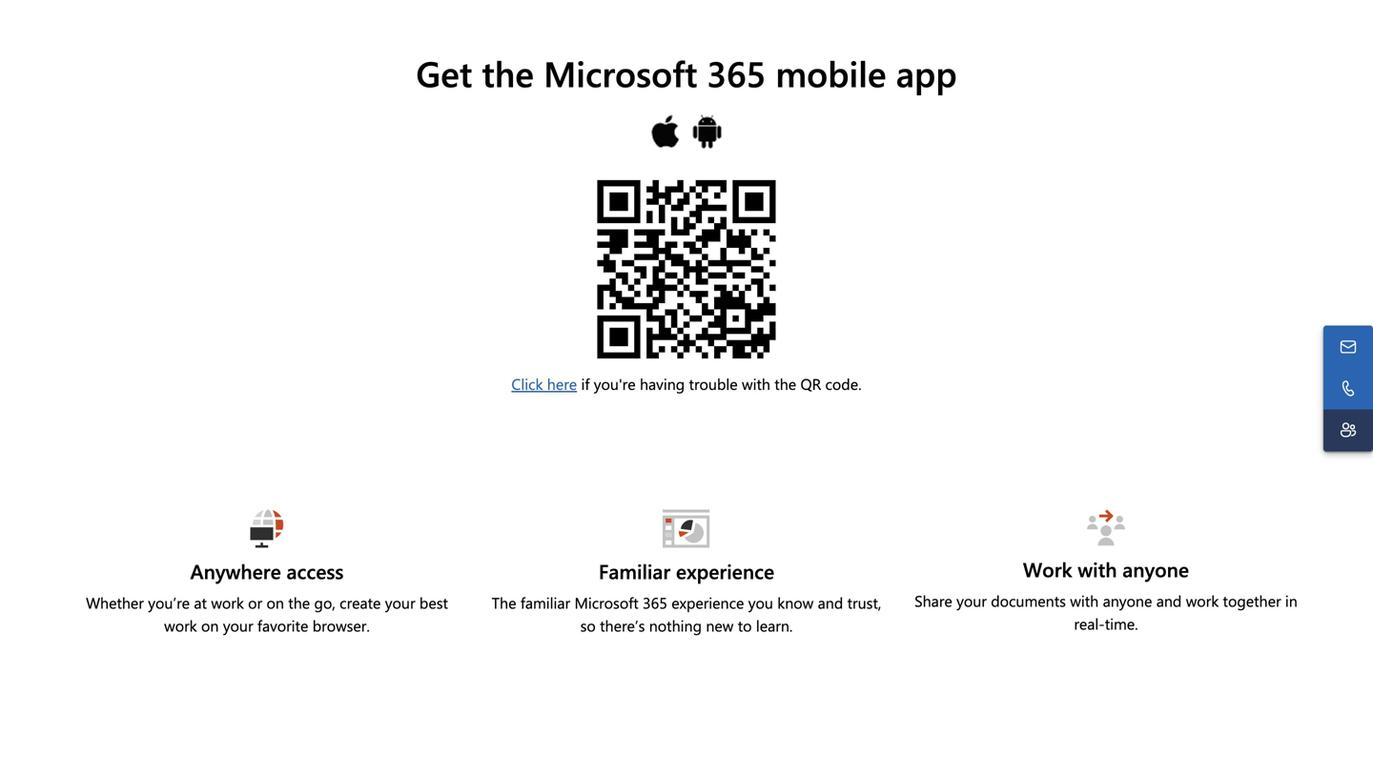 Task type: locate. For each thing, give the bounding box(es) containing it.
0 vertical spatial 365
[[707, 49, 766, 96]]

your left the "best"
[[385, 592, 416, 613]]

0 vertical spatial the
[[482, 49, 534, 96]]

work inside work with anyone share your documents with anyone and work together in real-time.
[[1187, 590, 1219, 611]]

work right at
[[211, 592, 244, 613]]

your right share
[[957, 590, 987, 611]]

0 vertical spatial on
[[267, 592, 284, 613]]

microsoft
[[544, 49, 698, 96], [575, 592, 639, 613]]

1 vertical spatial microsoft
[[575, 592, 639, 613]]

whether
[[86, 592, 144, 613]]

with up real-
[[1071, 590, 1099, 611]]

0 horizontal spatial and
[[818, 592, 844, 613]]

and left together
[[1157, 590, 1182, 611]]

go,
[[314, 592, 336, 613]]

you're
[[148, 592, 190, 613]]

on
[[267, 592, 284, 613], [201, 615, 219, 636]]

you
[[749, 592, 774, 613]]

the left the qr at the right
[[775, 374, 797, 394]]

1 vertical spatial with
[[1078, 556, 1118, 583]]

experience up new
[[672, 592, 745, 613]]

and inside familiar experience the familiar microsoft 365 experience you know and trust, so there's nothing new to learn.
[[818, 592, 844, 613]]

the left go,
[[288, 592, 310, 613]]

with right trouble
[[742, 374, 771, 394]]

together
[[1224, 590, 1282, 611]]

microsoft inside familiar experience the familiar microsoft 365 experience you know and trust, so there's nothing new to learn.
[[575, 592, 639, 613]]

2 horizontal spatial work
[[1187, 590, 1219, 611]]

work down you're
[[164, 615, 197, 636]]

microsoft up there's
[[575, 592, 639, 613]]

nothing
[[649, 615, 702, 636]]

your down or
[[223, 615, 253, 636]]

experience up 'you' at the bottom
[[676, 558, 775, 585]]

1 vertical spatial the
[[775, 374, 797, 394]]

you're
[[594, 374, 636, 394]]

microsoft up android and apple logos
[[544, 49, 698, 96]]

with
[[742, 374, 771, 394], [1078, 556, 1118, 583], [1071, 590, 1099, 611]]

work
[[1024, 556, 1073, 583]]

get
[[416, 49, 472, 96]]

on down at
[[201, 615, 219, 636]]

1 horizontal spatial on
[[267, 592, 284, 613]]

experience
[[676, 558, 775, 585], [672, 592, 745, 613]]

2 horizontal spatial your
[[957, 590, 987, 611]]

new
[[706, 615, 734, 636]]

documents
[[992, 590, 1067, 611]]

the right the get
[[482, 49, 534, 96]]

on right or
[[267, 592, 284, 613]]

or
[[248, 592, 262, 613]]

1 horizontal spatial work
[[211, 592, 244, 613]]

your inside work with anyone share your documents with anyone and work together in real-time.
[[957, 590, 987, 611]]

2 vertical spatial the
[[288, 592, 310, 613]]

0 horizontal spatial 365
[[643, 592, 668, 613]]

1 vertical spatial 365
[[643, 592, 668, 613]]

code.
[[826, 374, 862, 394]]

real-
[[1075, 613, 1106, 634]]

create
[[340, 592, 381, 613]]

if
[[582, 374, 590, 394]]

1 horizontal spatial and
[[1157, 590, 1182, 611]]

2 horizontal spatial the
[[775, 374, 797, 394]]

anywhere access whether you're at work or on the go, create your best work on your favorite browser.
[[86, 558, 448, 636]]

0 horizontal spatial the
[[288, 592, 310, 613]]

365 up the nothing
[[643, 592, 668, 613]]

1 horizontal spatial the
[[482, 49, 534, 96]]

1 vertical spatial on
[[201, 615, 219, 636]]

android and apple logos image
[[650, 113, 724, 151]]

and
[[1157, 590, 1182, 611], [818, 592, 844, 613]]

familiar
[[521, 592, 571, 613]]

click
[[512, 374, 543, 394]]

and left trust,
[[818, 592, 844, 613]]

work left together
[[1187, 590, 1219, 611]]

2 vertical spatial with
[[1071, 590, 1099, 611]]

1 horizontal spatial 365
[[707, 49, 766, 96]]

work
[[1187, 590, 1219, 611], [211, 592, 244, 613], [164, 615, 197, 636]]

365 up android and apple logos
[[707, 49, 766, 96]]

anyone
[[1123, 556, 1190, 583], [1104, 590, 1153, 611]]

know
[[778, 592, 814, 613]]

the
[[482, 49, 534, 96], [775, 374, 797, 394], [288, 592, 310, 613]]

365
[[707, 49, 766, 96], [643, 592, 668, 613]]

0 vertical spatial with
[[742, 374, 771, 394]]

1 vertical spatial experience
[[672, 592, 745, 613]]

share
[[915, 590, 953, 611]]

with right work
[[1078, 556, 1118, 583]]

your
[[957, 590, 987, 611], [385, 592, 416, 613], [223, 615, 253, 636]]

at
[[194, 592, 207, 613]]

0 horizontal spatial on
[[201, 615, 219, 636]]



Task type: vqa. For each thing, say whether or not it's contained in the screenshot.
with associated with anyone
yes



Task type: describe. For each thing, give the bounding box(es) containing it.
having
[[640, 374, 685, 394]]

browser.
[[313, 615, 370, 636]]

familiar experience the familiar microsoft 365 experience you know and trust, so there's nothing new to learn.
[[492, 558, 882, 636]]

0 vertical spatial experience
[[676, 558, 775, 585]]

time.
[[1106, 613, 1139, 634]]

here
[[547, 374, 577, 394]]

the inside anywhere access whether you're at work or on the go, create your best work on your favorite browser.
[[288, 592, 310, 613]]

app
[[897, 49, 958, 96]]

click here button
[[512, 374, 577, 394]]

access
[[287, 558, 344, 585]]

to
[[738, 615, 752, 636]]

the
[[492, 592, 517, 613]]

365 inside familiar experience the familiar microsoft 365 experience you know and trust, so there's nothing new to learn.
[[643, 592, 668, 613]]

1 vertical spatial anyone
[[1104, 590, 1153, 611]]

0 vertical spatial microsoft
[[544, 49, 698, 96]]

favorite
[[258, 615, 309, 636]]

get the microsoft 365 mobile app
[[416, 49, 958, 96]]

so
[[581, 615, 596, 636]]

trust,
[[848, 592, 882, 613]]

with for if
[[742, 374, 771, 394]]

there's
[[600, 615, 645, 636]]

qr code to download the microsoft 365 mobile app image
[[592, 174, 782, 365]]

and inside work with anyone share your documents with anyone and work together in real-time.
[[1157, 590, 1182, 611]]

0 horizontal spatial your
[[223, 615, 253, 636]]

mobile
[[776, 49, 887, 96]]

in
[[1286, 590, 1298, 611]]

0 vertical spatial anyone
[[1123, 556, 1190, 583]]

best
[[420, 592, 448, 613]]

qr
[[801, 374, 822, 394]]

click here if you're having trouble with the qr code.
[[512, 374, 862, 394]]

learn.
[[757, 615, 793, 636]]

0 horizontal spatial work
[[164, 615, 197, 636]]

with for anyone
[[1071, 590, 1099, 611]]

trouble
[[689, 374, 738, 394]]

1 horizontal spatial your
[[385, 592, 416, 613]]

work with anyone share your documents with anyone and work together in real-time.
[[915, 556, 1298, 634]]

familiar
[[599, 558, 671, 585]]

anywhere
[[190, 558, 281, 585]]



